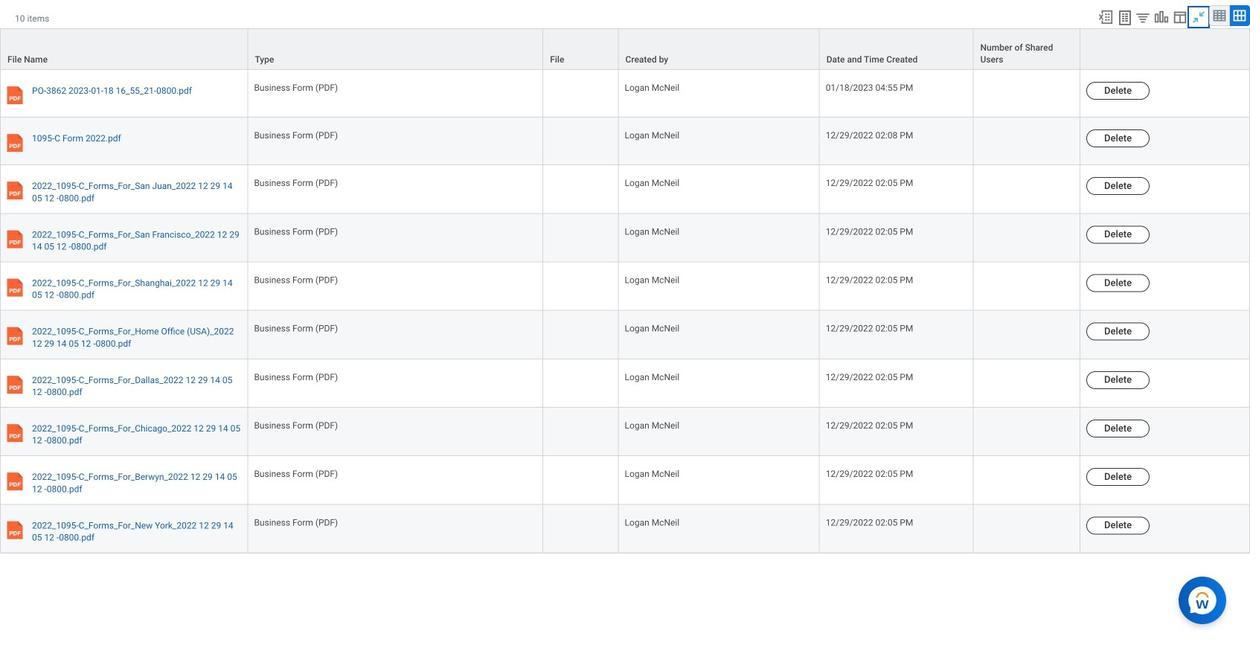 Task type: describe. For each thing, give the bounding box(es) containing it.
click to view/edit grid preferences image
[[1172, 9, 1189, 25]]

10 row from the top
[[0, 456, 1250, 505]]

business form (pdf) element for 8th row
[[254, 369, 338, 382]]

business form (pdf) element for sixth row from the bottom
[[254, 272, 338, 285]]

1 row from the top
[[0, 28, 1250, 70]]

select to filter grid data image
[[1135, 10, 1151, 25]]

shrink image
[[1191, 9, 1207, 25]]

table image
[[1213, 8, 1227, 23]]

export to worksheets image
[[1117, 9, 1134, 27]]

business form (pdf) element for fourth row from the top
[[254, 175, 338, 188]]

4 row from the top
[[0, 165, 1250, 214]]

workday assistant region
[[1179, 571, 1233, 625]]

6 row from the top
[[0, 262, 1250, 311]]

5 row from the top
[[0, 214, 1250, 262]]

2 row from the top
[[0, 70, 1250, 118]]

3 row from the top
[[0, 118, 1250, 165]]

business form (pdf) element for second row from the bottom of the page
[[254, 466, 338, 479]]



Task type: locate. For each thing, give the bounding box(es) containing it.
my reports - expand/collapse chart image
[[1154, 9, 1170, 25]]

business form (pdf) element for seventh row from the top of the page
[[254, 321, 338, 334]]

10 business form (pdf) element from the top
[[254, 515, 338, 528]]

4 business form (pdf) element from the top
[[254, 224, 338, 237]]

8 business form (pdf) element from the top
[[254, 418, 338, 431]]

5 business form (pdf) element from the top
[[254, 272, 338, 285]]

toolbar
[[1091, 5, 1250, 28]]

2 business form (pdf) element from the top
[[254, 127, 338, 141]]

export to excel image
[[1098, 9, 1114, 25]]

business form (pdf) element for ninth row from the bottom
[[254, 127, 338, 141]]

cell
[[544, 70, 619, 118], [974, 70, 1081, 118], [544, 118, 619, 165], [974, 118, 1081, 165], [544, 165, 619, 214], [974, 165, 1081, 214], [544, 214, 619, 262], [974, 214, 1081, 262], [544, 262, 619, 311], [974, 262, 1081, 311], [544, 311, 619, 359], [974, 311, 1081, 359], [544, 359, 619, 408], [974, 359, 1081, 408], [544, 408, 619, 456], [974, 408, 1081, 456], [544, 456, 619, 505], [974, 456, 1081, 505], [544, 505, 619, 553], [974, 505, 1081, 553]]

11 row from the top
[[0, 505, 1250, 553]]

1 business form (pdf) element from the top
[[254, 80, 338, 93]]

row
[[0, 28, 1250, 70], [0, 70, 1250, 118], [0, 118, 1250, 165], [0, 165, 1250, 214], [0, 214, 1250, 262], [0, 262, 1250, 311], [0, 311, 1250, 359], [0, 359, 1250, 408], [0, 408, 1250, 456], [0, 456, 1250, 505], [0, 505, 1250, 553]]

3 business form (pdf) element from the top
[[254, 175, 338, 188]]

expand table image
[[1233, 8, 1248, 23]]

business form (pdf) element for 1st row from the bottom
[[254, 515, 338, 528]]

business form (pdf) element for second row from the top of the page
[[254, 80, 338, 93]]

business form (pdf) element for 5th row
[[254, 224, 338, 237]]

9 row from the top
[[0, 408, 1250, 456]]

8 row from the top
[[0, 359, 1250, 408]]

7 business form (pdf) element from the top
[[254, 369, 338, 382]]

business form (pdf) element for 9th row from the top of the page
[[254, 418, 338, 431]]

business form (pdf) element
[[254, 80, 338, 93], [254, 127, 338, 141], [254, 175, 338, 188], [254, 224, 338, 237], [254, 272, 338, 285], [254, 321, 338, 334], [254, 369, 338, 382], [254, 418, 338, 431], [254, 466, 338, 479], [254, 515, 338, 528]]

6 business form (pdf) element from the top
[[254, 321, 338, 334]]

9 business form (pdf) element from the top
[[254, 466, 338, 479]]

7 row from the top
[[0, 311, 1250, 359]]



Task type: vqa. For each thing, say whether or not it's contained in the screenshot.
the right ELECTIONS
no



